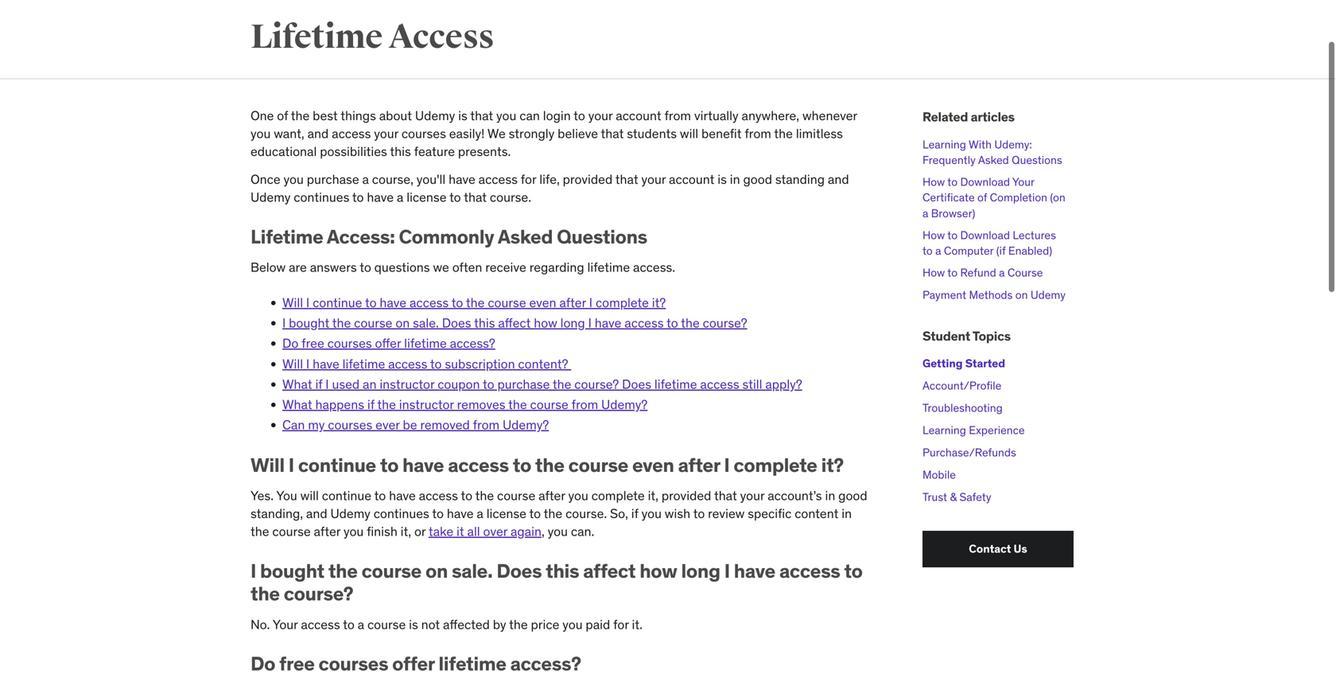 Task type: describe. For each thing, give the bounding box(es) containing it.
this inside the i bought the course on sale. does this affect how long i have access to the course?
[[546, 559, 580, 583]]

ever
[[376, 417, 400, 433]]

udemy inside one of the best things about udemy is that you can login to your account from virtually anywhere, whenever you want, and access your courses easily! we strongly believe that students will benefit from the limitless educational possibilities this feature presents.
[[415, 108, 455, 124]]

purchase/refunds
[[923, 445, 1017, 460]]

from up students
[[665, 108, 692, 124]]

getting started account/profile troubleshooting learning experience purchase/refunds mobile trust & safety
[[923, 356, 1025, 504]]

take
[[429, 523, 454, 540]]

i up do on the left
[[283, 315, 286, 331]]

will i continue to have access to the course even after i complete it? link
[[283, 294, 666, 311]]

how to download lectures to a computer (if enabled) link
[[923, 228, 1057, 258]]

lifetime left access.
[[588, 259, 630, 275]]

after for yes. you will continue to have access to the course after you complete it, provided that your account's in good standing, and udemy continues to have a license to the course. so, if you wish to review specific content in the course after you finish it, or
[[539, 488, 566, 504]]

course. inside the yes. you will continue to have access to the course after you complete it, provided that your account's in good standing, and udemy continues to have a license to the course. so, if you wish to review specific content in the course after you finish it, or
[[566, 505, 607, 522]]

good inside once you purchase a course, you'll have access for life, provided that your account is in good standing and udemy continues to have a license to that course.
[[744, 171, 773, 188]]

learning inside "getting started account/profile troubleshooting learning experience purchase/refunds mobile trust & safety"
[[923, 423, 967, 437]]

benefit
[[702, 125, 742, 142]]

browser)
[[932, 206, 976, 220]]

best
[[313, 108, 338, 124]]

lifetime up an
[[343, 356, 385, 372]]

that right believe
[[601, 125, 624, 142]]

i up the no.
[[251, 559, 256, 583]]

can.
[[571, 523, 595, 540]]

standing
[[776, 171, 825, 188]]

i bought the course on sale. does this affect how long i have access to the course? link
[[283, 315, 748, 331]]

learning inside learning with udemy: frequently asked questions how to download your certificate of completion (on a browser) how to download lectures to a computer (if enabled) how to refund a course payment methods on udemy
[[923, 137, 967, 152]]

0 vertical spatial udemy?
[[602, 396, 648, 413]]

that down presents.
[[464, 189, 487, 205]]

2 horizontal spatial in
[[842, 505, 852, 522]]

course down what if i used an instructor coupon to purchase the course? does lifetime access still apply? link
[[530, 396, 569, 413]]

you up we
[[497, 108, 517, 124]]

2 download from the top
[[961, 228, 1011, 242]]

a down course,
[[397, 189, 404, 205]]

student
[[923, 328, 971, 344]]

2 vertical spatial courses
[[328, 417, 373, 433]]

you left wish
[[642, 505, 662, 522]]

udemy inside the yes. you will continue to have access to the course after you complete it, provided that your account's in good standing, and udemy continues to have a license to the course. so, if you wish to review specific content in the course after you finish it, or
[[331, 505, 371, 522]]

by
[[493, 616, 507, 632]]

i down free
[[306, 356, 310, 372]]

an
[[363, 376, 377, 392]]

wish
[[665, 505, 691, 522]]

getting
[[923, 356, 963, 371]]

after for will i continue to have access to the course even after i complete it?
[[678, 453, 720, 477]]

experience
[[969, 423, 1025, 437]]

i left used
[[326, 376, 329, 392]]

with
[[969, 137, 992, 152]]

it? for will i continue to have access to the course even after i complete it?
[[822, 453, 844, 477]]

you down one at the left top
[[251, 125, 271, 142]]

course? inside the i bought the course on sale. does this affect how long i have access to the course?
[[284, 582, 354, 606]]

&
[[951, 490, 957, 504]]

believe
[[558, 125, 598, 142]]

for inside once you purchase a course, you'll have access for life, provided that your account is in good standing and udemy continues to have a license to that course.
[[521, 171, 537, 188]]

no. your access to a course is not affected by the price you paid for it.
[[251, 616, 643, 632]]

1 vertical spatial will
[[283, 356, 303, 372]]

one of the best things about udemy is that you can login to your account from virtually anywhere, whenever you want, and access your courses easily! we strongly believe that students will benefit from the limitless educational possibilities this feature presents.
[[251, 108, 858, 160]]

want,
[[274, 125, 305, 142]]

course up take it all over again , you can.
[[497, 488, 536, 504]]

i bought the course on sale. does this affect how long i have access to the course?
[[251, 559, 863, 606]]

will i have lifetime access to subscription content? link
[[283, 356, 572, 372]]

courses inside one of the best things about udemy is that you can login to your account from virtually anywhere, whenever you want, and access your courses easily! we strongly believe that students will benefit from the limitless educational possibilities this feature presents.
[[402, 125, 446, 142]]

lifetime for lifetime access: commonly asked questions
[[251, 225, 323, 249]]

lifetime access
[[251, 16, 494, 58]]

review
[[708, 505, 745, 522]]

i down are
[[306, 294, 310, 311]]

offer
[[375, 335, 401, 351]]

3 how from the top
[[923, 265, 946, 280]]

1 what from the top
[[283, 376, 312, 392]]

access down we
[[410, 294, 449, 311]]

that down students
[[616, 171, 639, 188]]

or
[[415, 523, 426, 540]]

1 vertical spatial course?
[[575, 376, 619, 392]]

1 vertical spatial it,
[[401, 523, 411, 540]]

access down access.
[[625, 315, 664, 331]]

related
[[923, 109, 969, 125]]

continues inside once you purchase a course, you'll have access for life, provided that your account is in good standing and udemy continues to have a license to that course.
[[294, 189, 350, 205]]

after for will i continue to have access to the course even after i complete it? i bought the course on sale. does this affect how long i have access to the course? do free courses offer lifetime access? will i have lifetime access to subscription content? what if i used an instructor coupon to purchase the course? does lifetime access still apply? what happens if the instructor removes the course from udemy? can my courses ever be removed from udemy?
[[560, 294, 586, 311]]

questions
[[375, 259, 430, 275]]

once you purchase a course, you'll have access for life, provided that your account is in good standing and udemy continues to have a license to that course.
[[251, 171, 850, 205]]

affect inside the i bought the course on sale. does this affect how long i have access to the course?
[[583, 559, 636, 583]]

answers
[[310, 259, 357, 275]]

commonly
[[399, 225, 495, 249]]

you left finish
[[344, 523, 364, 540]]

what if i used an instructor coupon to purchase the course? does lifetime access still apply? link
[[283, 376, 803, 392]]

troubleshooting link
[[923, 401, 1003, 415]]

continues inside the yes. you will continue to have access to the course after you complete it, provided that your account's in good standing, and udemy continues to have a license to the course. so, if you wish to review specific content in the course after you finish it, or
[[374, 505, 430, 522]]

complete for will i continue to have access to the course even after i complete it? i bought the course on sale. does this affect how long i have access to the course? do free courses offer lifetime access? will i have lifetime access to subscription content? what if i used an instructor coupon to purchase the course? does lifetime access still apply? what happens if the instructor removes the course from udemy? can my courses ever be removed from udemy?
[[596, 294, 649, 311]]

presents.
[[458, 143, 511, 160]]

your up believe
[[589, 108, 613, 124]]

complete for will i continue to have access to the course even after i complete it?
[[734, 453, 818, 477]]

provided inside the yes. you will continue to have access to the course after you complete it, provided that your account's in good standing, and udemy continues to have a license to the course. so, if you wish to review specific content in the course after you finish it, or
[[662, 488, 712, 504]]

what happens if the instructor removes the course from udemy? link
[[283, 396, 648, 413]]

on inside learning with udemy: frequently asked questions how to download your certificate of completion (on a browser) how to download lectures to a computer (if enabled) how to refund a course payment methods on udemy
[[1016, 288, 1029, 302]]

certificate
[[923, 190, 975, 205]]

0 horizontal spatial udemy?
[[503, 417, 549, 433]]

lectures
[[1013, 228, 1057, 242]]

2 what from the top
[[283, 396, 312, 413]]

often
[[453, 259, 483, 275]]

it
[[457, 523, 464, 540]]

1 horizontal spatial in
[[826, 488, 836, 504]]

is inside once you purchase a course, you'll have access for life, provided that your account is in good standing and udemy continues to have a license to that course.
[[718, 171, 727, 188]]

frequently
[[923, 153, 976, 167]]

and for lifetime access: commonly asked questions
[[308, 125, 329, 142]]

students
[[627, 125, 677, 142]]

to inside one of the best things about udemy is that you can login to your account from virtually anywhere, whenever you want, and access your courses easily! we strongly believe that students will benefit from the limitless educational possibilities this feature presents.
[[574, 108, 586, 124]]

payment
[[923, 288, 967, 302]]

sale. inside will i continue to have access to the course even after i complete it? i bought the course on sale. does this affect how long i have access to the course? do free courses offer lifetime access? will i have lifetime access to subscription content? what if i used an instructor coupon to purchase the course? does lifetime access still apply? what happens if the instructor removes the course from udemy? can my courses ever be removed from udemy?
[[413, 315, 439, 331]]

my
[[308, 417, 325, 433]]

long inside will i continue to have access to the course even after i complete it? i bought the course on sale. does this affect how long i have access to the course? do free courses offer lifetime access? will i have lifetime access to subscription content? what if i used an instructor coupon to purchase the course? does lifetime access still apply? what happens if the instructor removes the course from udemy? can my courses ever be removed from udemy?
[[561, 315, 585, 331]]

safety
[[960, 490, 992, 504]]

long inside the i bought the course on sale. does this affect how long i have access to the course?
[[682, 559, 721, 583]]

removes
[[457, 396, 506, 413]]

how to download your certificate of completion (on a browser) link
[[923, 175, 1066, 220]]

bought inside the i bought the course on sale. does this affect how long i have access to the course?
[[260, 559, 325, 583]]

lifetime for lifetime access
[[251, 16, 383, 58]]

getting started link
[[923, 356, 1006, 371]]

if inside the yes. you will continue to have access to the course after you complete it, provided that your account's in good standing, and udemy continues to have a license to the course. so, if you wish to review specific content in the course after you finish it, or
[[632, 505, 639, 522]]

topics
[[973, 328, 1011, 344]]

account inside one of the best things about udemy is that you can login to your account from virtually anywhere, whenever you want, and access your courses easily! we strongly believe that students will benefit from the limitless educational possibilities this feature presents.
[[616, 108, 662, 124]]

continue for will i continue to have access to the course even after i complete it? i bought the course on sale. does this affect how long i have access to the course? do free courses offer lifetime access? will i have lifetime access to subscription content? what if i used an instructor coupon to purchase the course? does lifetime access still apply? what happens if the instructor removes the course from udemy? can my courses ever be removed from udemy?
[[313, 294, 362, 311]]

access down removed
[[448, 453, 509, 477]]

a left computer
[[936, 243, 942, 258]]

1 vertical spatial courses
[[328, 335, 372, 351]]

access inside once you purchase a course, you'll have access for life, provided that your account is in good standing and udemy continues to have a license to that course.
[[479, 171, 518, 188]]

trust & safety link
[[923, 490, 992, 504]]

your down about
[[374, 125, 399, 142]]

be
[[403, 417, 417, 433]]

you up can.
[[569, 488, 589, 504]]

how inside will i continue to have access to the course even after i complete it? i bought the course on sale. does this affect how long i have access to the course? do free courses offer lifetime access? will i have lifetime access to subscription content? what if i used an instructor coupon to purchase the course? does lifetime access still apply? what happens if the instructor removes the course from udemy? can my courses ever be removed from udemy?
[[534, 315, 558, 331]]

0 vertical spatial instructor
[[380, 376, 435, 392]]

contact us
[[969, 542, 1028, 556]]

do free courses offer lifetime access? link
[[283, 335, 496, 351]]

2 horizontal spatial course?
[[703, 315, 748, 331]]

course,
[[372, 171, 414, 188]]

1 horizontal spatial if
[[368, 396, 375, 413]]

we
[[433, 259, 450, 275]]

limitless
[[796, 125, 843, 142]]

methods
[[970, 288, 1013, 302]]

not
[[421, 616, 440, 632]]

one
[[251, 108, 274, 124]]

access right the no.
[[301, 616, 340, 632]]

content
[[795, 505, 839, 522]]

0 horizontal spatial asked
[[498, 225, 553, 249]]

purchase/refunds link
[[923, 445, 1017, 460]]

1 horizontal spatial for
[[614, 616, 629, 632]]

anywhere,
[[742, 108, 800, 124]]

account/profile
[[923, 379, 1002, 393]]

contact us button
[[923, 531, 1074, 567]]

i up what if i used an instructor coupon to purchase the course? does lifetime access still apply? link
[[589, 315, 592, 331]]

access down do free courses offer lifetime access? link
[[388, 356, 428, 372]]

access inside the i bought the course on sale. does this affect how long i have access to the course?
[[780, 559, 841, 583]]

whenever
[[803, 108, 858, 124]]

account's
[[768, 488, 823, 504]]

specific
[[748, 505, 792, 522]]

your inside learning with udemy: frequently asked questions how to download your certificate of completion (on a browser) how to download lectures to a computer (if enabled) how to refund a course payment methods on udemy
[[1013, 175, 1035, 189]]

and for , you can.
[[306, 505, 328, 522]]

used
[[332, 376, 360, 392]]

i up "you"
[[289, 453, 294, 477]]

of inside one of the best things about udemy is that you can login to your account from virtually anywhere, whenever you want, and access your courses easily! we strongly believe that students will benefit from the limitless educational possibilities this feature presents.
[[277, 108, 288, 124]]

will for will i continue to have access to the course even after i complete it? i bought the course on sale. does this affect how long i have access to the course? do free courses offer lifetime access? will i have lifetime access to subscription content? what if i used an instructor coupon to purchase the course? does lifetime access still apply? what happens if the instructor removes the course from udemy? can my courses ever be removed from udemy?
[[283, 294, 303, 311]]

happens
[[315, 396, 364, 413]]

even for will i continue to have access to the course even after i complete it?
[[633, 453, 675, 477]]

a left browser)
[[923, 206, 929, 220]]

computer
[[945, 243, 994, 258]]

course left not
[[368, 616, 406, 632]]

0 horizontal spatial your
[[273, 616, 298, 632]]

course down standing,
[[272, 523, 311, 540]]



Task type: vqa. For each thing, say whether or not it's contained in the screenshot.
2nd What from the bottom
yes



Task type: locate. For each thing, give the bounding box(es) containing it.
apply?
[[766, 376, 803, 392]]

paid
[[586, 616, 611, 632]]

1 vertical spatial instructor
[[399, 396, 454, 413]]

learning down troubleshooting
[[923, 423, 967, 437]]

yes. you will continue to have access to the course after you complete it, provided that your account's in good standing, and udemy continues to have a license to the course. so, if you wish to review specific content in the course after you finish it, or
[[251, 488, 868, 540]]

complete down access.
[[596, 294, 649, 311]]

0 vertical spatial affect
[[498, 315, 531, 331]]

affect
[[498, 315, 531, 331], [583, 559, 636, 583]]

from
[[665, 108, 692, 124], [745, 125, 772, 142], [572, 396, 599, 413], [473, 417, 500, 433]]

no.
[[251, 616, 270, 632]]

course. down presents.
[[490, 189, 532, 205]]

you
[[276, 488, 297, 504]]

0 vertical spatial will
[[680, 125, 699, 142]]

0 horizontal spatial long
[[561, 315, 585, 331]]

2 vertical spatial is
[[409, 616, 418, 632]]

2 vertical spatial this
[[546, 559, 580, 583]]

1 vertical spatial complete
[[734, 453, 818, 477]]

1 vertical spatial lifetime
[[251, 225, 323, 249]]

learning with udemy: frequently asked questions how to download your certificate of completion (on a browser) how to download lectures to a computer (if enabled) how to refund a course payment methods on udemy
[[923, 137, 1066, 302]]

bought inside will i continue to have access to the course even after i complete it? i bought the course on sale. does this affect how long i have access to the course? do free courses offer lifetime access? will i have lifetime access to subscription content? what if i used an instructor coupon to purchase the course? does lifetime access still apply? what happens if the instructor removes the course from udemy? can my courses ever be removed from udemy?
[[289, 315, 330, 331]]

you right ','
[[548, 523, 568, 540]]

1 vertical spatial and
[[828, 171, 850, 188]]

questions up regarding
[[557, 225, 648, 249]]

0 vertical spatial questions
[[1012, 153, 1063, 167]]

this inside will i continue to have access to the course even after i complete it? i bought the course on sale. does this affect how long i have access to the course? do free courses offer lifetime access? will i have lifetime access to subscription content? what if i used an instructor coupon to purchase the course? does lifetime access still apply? what happens if the instructor removes the course from udemy? can my courses ever be removed from udemy?
[[474, 315, 495, 331]]

1 vertical spatial udemy?
[[503, 417, 549, 433]]

learning
[[923, 137, 967, 152], [923, 423, 967, 437]]

long up content?
[[561, 315, 585, 331]]

this down can.
[[546, 559, 580, 583]]

trust
[[923, 490, 948, 504]]

0 horizontal spatial license
[[407, 189, 447, 205]]

does inside the i bought the course on sale. does this affect how long i have access to the course?
[[497, 559, 542, 583]]

0 vertical spatial sale.
[[413, 315, 439, 331]]

from down removes
[[473, 417, 500, 433]]

continue for will i continue to have access to the course even after i complete it?
[[298, 453, 376, 477]]

1 horizontal spatial continues
[[374, 505, 430, 522]]

0 vertical spatial course.
[[490, 189, 532, 205]]

bought
[[289, 315, 330, 331], [260, 559, 325, 583]]

0 horizontal spatial of
[[277, 108, 288, 124]]

course. up can.
[[566, 505, 607, 522]]

that
[[471, 108, 494, 124], [601, 125, 624, 142], [616, 171, 639, 188], [464, 189, 487, 205], [715, 488, 738, 504]]

1 vertical spatial will
[[301, 488, 319, 504]]

after down regarding
[[560, 294, 586, 311]]

easily!
[[449, 125, 485, 142]]

sale. inside the i bought the course on sale. does this affect how long i have access to the course?
[[452, 559, 493, 583]]

0 vertical spatial license
[[407, 189, 447, 205]]

access
[[389, 16, 494, 58]]

account up students
[[616, 108, 662, 124]]

download down learning with udemy: frequently asked questions link
[[961, 175, 1011, 189]]

1 vertical spatial continues
[[374, 505, 430, 522]]

license down "you'll"
[[407, 189, 447, 205]]

complete inside the yes. you will continue to have access to the course after you complete it, provided that your account's in good standing, and udemy continues to have a license to the course. so, if you wish to review specific content in the course after you finish it, or
[[592, 488, 645, 504]]

provided
[[563, 171, 613, 188], [662, 488, 712, 504]]

complete
[[596, 294, 649, 311], [734, 453, 818, 477], [592, 488, 645, 504]]

license up take it all over again , you can.
[[487, 505, 527, 522]]

0 vertical spatial asked
[[979, 153, 1010, 167]]

0 horizontal spatial course?
[[284, 582, 354, 606]]

1 vertical spatial download
[[961, 228, 1011, 242]]

refund
[[961, 265, 997, 280]]

1 horizontal spatial on
[[426, 559, 448, 583]]

account/profile link
[[923, 379, 1002, 393]]

about
[[379, 108, 412, 124]]

2 vertical spatial will
[[251, 453, 285, 477]]

in down benefit
[[730, 171, 741, 188]]

course up i bought the course on sale. does this affect how long i have access to the course? link
[[488, 294, 526, 311]]

affect inside will i continue to have access to the course even after i complete it? i bought the course on sale. does this affect how long i have access to the course? do free courses offer lifetime access? will i have lifetime access to subscription content? what if i used an instructor coupon to purchase the course? does lifetime access still apply? what happens if the instructor removes the course from udemy? can my courses ever be removed from udemy?
[[498, 315, 531, 331]]

0 vertical spatial even
[[530, 294, 557, 311]]

2 horizontal spatial does
[[622, 376, 652, 392]]

course inside the i bought the course on sale. does this affect how long i have access to the course?
[[362, 559, 422, 583]]

1 horizontal spatial provided
[[662, 488, 712, 504]]

1 vertical spatial even
[[633, 453, 675, 477]]

a down (if
[[1000, 265, 1005, 280]]

removed
[[420, 417, 470, 433]]

and
[[308, 125, 329, 142], [828, 171, 850, 188], [306, 505, 328, 522]]

and inside once you purchase a course, you'll have access for life, provided that your account is in good standing and udemy continues to have a license to that course.
[[828, 171, 850, 188]]

affect down can.
[[583, 559, 636, 583]]

and right standing
[[828, 171, 850, 188]]

lifetime up best
[[251, 16, 383, 58]]

continues up or
[[374, 505, 430, 522]]

is left not
[[409, 616, 418, 632]]

it,
[[648, 488, 659, 504], [401, 523, 411, 540]]

you left paid
[[563, 616, 583, 632]]

instructor
[[380, 376, 435, 392], [399, 396, 454, 413]]

virtually
[[695, 108, 739, 124]]

provided right life,
[[563, 171, 613, 188]]

from down what if i used an instructor coupon to purchase the course? does lifetime access still apply? link
[[572, 396, 599, 413]]

0 vertical spatial provided
[[563, 171, 613, 188]]

if
[[315, 376, 323, 392], [368, 396, 375, 413], [632, 505, 639, 522]]

0 vertical spatial course?
[[703, 315, 748, 331]]

your inside once you purchase a course, you'll have access for life, provided that your account is in good standing and udemy continues to have a license to that course.
[[642, 171, 666, 188]]

0 vertical spatial how
[[534, 315, 558, 331]]

coupon
[[438, 376, 480, 392]]

1 learning from the top
[[923, 137, 967, 152]]

again
[[511, 523, 542, 540]]

regarding
[[530, 259, 585, 275]]

lifetime
[[588, 259, 630, 275], [404, 335, 447, 351], [343, 356, 385, 372], [655, 376, 698, 392]]

if right so,
[[632, 505, 639, 522]]

udemy:
[[995, 137, 1033, 152]]

2 vertical spatial course?
[[284, 582, 354, 606]]

will down do on the left
[[283, 356, 303, 372]]

access inside one of the best things about udemy is that you can login to your account from virtually anywhere, whenever you want, and access your courses easily! we strongly believe that students will benefit from the limitless educational possibilities this feature presents.
[[332, 125, 371, 142]]

0 vertical spatial continue
[[313, 294, 362, 311]]

access?
[[450, 335, 496, 351]]

it?
[[652, 294, 666, 311], [822, 453, 844, 477]]

1 vertical spatial is
[[718, 171, 727, 188]]

1 horizontal spatial asked
[[979, 153, 1010, 167]]

in up content at bottom
[[826, 488, 836, 504]]

instructor down will i have lifetime access to subscription content? link at the left
[[380, 376, 435, 392]]

i up i bought the course on sale. does this affect how long i have access to the course? link
[[590, 294, 593, 311]]

udemy inside learning with udemy: frequently asked questions how to download your certificate of completion (on a browser) how to download lectures to a computer (if enabled) how to refund a course payment methods on udemy
[[1031, 288, 1066, 302]]

0 vertical spatial how
[[923, 175, 946, 189]]

account down benefit
[[669, 171, 715, 188]]

questions inside learning with udemy: frequently asked questions how to download your certificate of completion (on a browser) how to download lectures to a computer (if enabled) how to refund a course payment methods on udemy
[[1012, 153, 1063, 167]]

2 vertical spatial on
[[426, 559, 448, 583]]

asked
[[979, 153, 1010, 167], [498, 225, 553, 249]]

purchase inside will i continue to have access to the course even after i complete it? i bought the course on sale. does this affect how long i have access to the course? do free courses offer lifetime access? will i have lifetime access to subscription content? what if i used an instructor coupon to purchase the course? does lifetime access still apply? what happens if the instructor removes the course from udemy? can my courses ever be removed from udemy?
[[498, 376, 550, 392]]

access up possibilities
[[332, 125, 371, 142]]

and inside the yes. you will continue to have access to the course after you complete it, provided that your account's in good standing, and udemy continues to have a license to the course. so, if you wish to review specific content in the course after you finish it, or
[[306, 505, 328, 522]]

you'll
[[417, 171, 446, 188]]

1 vertical spatial sale.
[[452, 559, 493, 583]]

2 lifetime from the top
[[251, 225, 323, 249]]

1 vertical spatial in
[[826, 488, 836, 504]]

purchase down content?
[[498, 376, 550, 392]]

your inside the yes. you will continue to have access to the course after you complete it, provided that your account's in good standing, and udemy continues to have a license to the course. so, if you wish to review specific content in the course after you finish it, or
[[741, 488, 765, 504]]

once
[[251, 171, 281, 188]]

a left course,
[[362, 171, 369, 188]]

access down presents.
[[479, 171, 518, 188]]

questions down udemy:
[[1012, 153, 1063, 167]]

license
[[407, 189, 447, 205], [487, 505, 527, 522]]

0 horizontal spatial course.
[[490, 189, 532, 205]]

course
[[1008, 265, 1044, 280]]

0 vertical spatial continues
[[294, 189, 350, 205]]

0 vertical spatial bought
[[289, 315, 330, 331]]

lifetime access: commonly asked questions
[[251, 225, 648, 249]]

i down review
[[725, 559, 730, 583]]

good left standing
[[744, 171, 773, 188]]

course up so,
[[569, 453, 629, 477]]

it? for will i continue to have access to the course even after i complete it? i bought the course on sale. does this affect how long i have access to the course? do free courses offer lifetime access? will i have lifetime access to subscription content? what if i used an instructor coupon to purchase the course? does lifetime access still apply? what happens if the instructor removes the course from udemy? can my courses ever be removed from udemy?
[[652, 294, 666, 311]]

will inside one of the best things about udemy is that you can login to your account from virtually anywhere, whenever you want, and access your courses easily! we strongly believe that students will benefit from the limitless educational possibilities this feature presents.
[[680, 125, 699, 142]]

1 horizontal spatial account
[[669, 171, 715, 188]]

complete up account's
[[734, 453, 818, 477]]

even inside will i continue to have access to the course even after i complete it? i bought the course on sale. does this affect how long i have access to the course? do free courses offer lifetime access? will i have lifetime access to subscription content? what if i used an instructor coupon to purchase the course? does lifetime access still apply? what happens if the instructor removes the course from udemy? can my courses ever be removed from udemy?
[[530, 294, 557, 311]]

udemy down "course"
[[1031, 288, 1066, 302]]

1 horizontal spatial of
[[978, 190, 988, 205]]

content?
[[518, 356, 569, 372]]

2 vertical spatial if
[[632, 505, 639, 522]]

1 horizontal spatial your
[[1013, 175, 1035, 189]]

udemy
[[415, 108, 455, 124], [251, 189, 291, 205], [1031, 288, 1066, 302], [331, 505, 371, 522]]

0 vertical spatial good
[[744, 171, 773, 188]]

course up offer
[[354, 315, 393, 331]]

good up content at bottom
[[839, 488, 868, 504]]

1 vertical spatial what
[[283, 396, 312, 413]]

can
[[520, 108, 540, 124]]

course down finish
[[362, 559, 422, 583]]

purchase down possibilities
[[307, 171, 359, 188]]

udemy inside once you purchase a course, you'll have access for life, provided that your account is in good standing and udemy continues to have a license to that course.
[[251, 189, 291, 205]]

you right once
[[284, 171, 304, 188]]

articles
[[971, 109, 1015, 125]]

0 vertical spatial it,
[[648, 488, 659, 504]]

0 horizontal spatial affect
[[498, 315, 531, 331]]

1 vertical spatial affect
[[583, 559, 636, 583]]

price
[[531, 616, 560, 632]]

lifetime
[[251, 16, 383, 58], [251, 225, 323, 249]]

2 vertical spatial does
[[497, 559, 542, 583]]

0 horizontal spatial will
[[301, 488, 319, 504]]

continue inside will i continue to have access to the course even after i complete it? i bought the course on sale. does this affect how long i have access to the course? do free courses offer lifetime access? will i have lifetime access to subscription content? what if i used an instructor coupon to purchase the course? does lifetime access still apply? what happens if the instructor removes the course from udemy? can my courses ever be removed from udemy?
[[313, 294, 362, 311]]

all
[[468, 523, 480, 540]]

on up do free courses offer lifetime access? link
[[396, 315, 410, 331]]

1 vertical spatial questions
[[557, 225, 648, 249]]

1 vertical spatial course.
[[566, 505, 607, 522]]

what
[[283, 376, 312, 392], [283, 396, 312, 413]]

receive
[[486, 259, 527, 275]]

will down are
[[283, 294, 303, 311]]

payment methods on udemy link
[[923, 288, 1066, 302]]

1 vertical spatial on
[[396, 315, 410, 331]]

1 horizontal spatial sale.
[[452, 559, 493, 583]]

over
[[483, 523, 508, 540]]

1 vertical spatial purchase
[[498, 376, 550, 392]]

a inside the yes. you will continue to have access to the course after you complete it, provided that your account's in good standing, and udemy continues to have a license to the course. so, if you wish to review specific content in the course after you finish it, or
[[477, 505, 484, 522]]

how inside the i bought the course on sale. does this affect how long i have access to the course?
[[640, 559, 678, 583]]

if left used
[[315, 376, 323, 392]]

a left not
[[358, 616, 365, 632]]

(if
[[997, 243, 1006, 258]]

courses
[[402, 125, 446, 142], [328, 335, 372, 351], [328, 417, 373, 433]]

1 horizontal spatial udemy?
[[602, 396, 648, 413]]

free
[[302, 335, 324, 351]]

will inside the yes. you will continue to have access to the course after you complete it, provided that your account's in good standing, and udemy continues to have a license to the course. so, if you wish to review specific content in the course after you finish it, or
[[301, 488, 319, 504]]

0 vertical spatial courses
[[402, 125, 446, 142]]

purchase inside once you purchase a course, you'll have access for life, provided that your account is in good standing and udemy continues to have a license to that course.
[[307, 171, 359, 188]]

0 vertical spatial of
[[277, 108, 288, 124]]

even up i bought the course on sale. does this affect how long i have access to the course? link
[[530, 294, 557, 311]]

for left life,
[[521, 171, 537, 188]]

0 horizontal spatial provided
[[563, 171, 613, 188]]

0 horizontal spatial it,
[[401, 523, 411, 540]]

educational
[[251, 143, 317, 160]]

on inside the i bought the course on sale. does this affect how long i have access to the course?
[[426, 559, 448, 583]]

below
[[251, 259, 286, 275]]

courses right free
[[328, 335, 372, 351]]

download
[[961, 175, 1011, 189], [961, 228, 1011, 242]]

learning experience link
[[923, 423, 1025, 437]]

access inside the yes. you will continue to have access to the course after you complete it, provided that your account's in good standing, and udemy continues to have a license to the course. so, if you wish to review specific content in the course after you finish it, or
[[419, 488, 458, 504]]

0 vertical spatial on
[[1016, 288, 1029, 302]]

2 horizontal spatial is
[[718, 171, 727, 188]]

after inside will i continue to have access to the course even after i complete it? i bought the course on sale. does this affect how long i have access to the course? do free courses offer lifetime access? will i have lifetime access to subscription content? what if i used an instructor coupon to purchase the course? does lifetime access still apply? what happens if the instructor removes the course from udemy? can my courses ever be removed from udemy?
[[560, 294, 586, 311]]

2 vertical spatial complete
[[592, 488, 645, 504]]

how up content?
[[534, 315, 558, 331]]

sale. up will i have lifetime access to subscription content? link at the left
[[413, 315, 439, 331]]

good
[[744, 171, 773, 188], [839, 488, 868, 504]]

sale. down all
[[452, 559, 493, 583]]

udemy up finish
[[331, 505, 371, 522]]

that up we
[[471, 108, 494, 124]]

asked inside learning with udemy: frequently asked questions how to download your certificate of completion (on a browser) how to download lectures to a computer (if enabled) how to refund a course payment methods on udemy
[[979, 153, 1010, 167]]

it? inside will i continue to have access to the course even after i complete it? i bought the course on sale. does this affect how long i have access to the course? do free courses offer lifetime access? will i have lifetime access to subscription content? what if i used an instructor coupon to purchase the course? does lifetime access still apply? what happens if the instructor removes the course from udemy? can my courses ever be removed from udemy?
[[652, 294, 666, 311]]

1 horizontal spatial it?
[[822, 453, 844, 477]]

from down anywhere,
[[745, 125, 772, 142]]

for left the it. on the left bottom
[[614, 616, 629, 632]]

1 horizontal spatial questions
[[1012, 153, 1063, 167]]

0 horizontal spatial good
[[744, 171, 773, 188]]

will i continue to have access to the course even after i complete it? i bought the course on sale. does this affect how long i have access to the course? do free courses offer lifetime access? will i have lifetime access to subscription content? what if i used an instructor coupon to purchase the course? does lifetime access still apply? what happens if the instructor removes the course from udemy? can my courses ever be removed from udemy?
[[283, 294, 803, 433]]

feature
[[414, 143, 455, 160]]

1 horizontal spatial course?
[[575, 376, 619, 392]]

will
[[283, 294, 303, 311], [283, 356, 303, 372], [251, 453, 285, 477]]

instructor up the can my courses ever be removed from udemy? link
[[399, 396, 454, 413]]

is inside one of the best things about udemy is that you can login to your account from virtually anywhere, whenever you want, and access your courses easily! we strongly believe that students will benefit from the limitless educational possibilities this feature presents.
[[458, 108, 468, 124]]

1 horizontal spatial it,
[[648, 488, 659, 504]]

1 horizontal spatial is
[[458, 108, 468, 124]]

in
[[730, 171, 741, 188], [826, 488, 836, 504], [842, 505, 852, 522]]

that inside the yes. you will continue to have access to the course after you complete it, provided that your account's in good standing, and udemy continues to have a license to the course. so, if you wish to review specific content in the course after you finish it, or
[[715, 488, 738, 504]]

you inside once you purchase a course, you'll have access for life, provided that your account is in good standing and udemy continues to have a license to that course.
[[284, 171, 304, 188]]

complete inside will i continue to have access to the course even after i complete it? i bought the course on sale. does this affect how long i have access to the course? do free courses offer lifetime access? will i have lifetime access to subscription content? what if i used an instructor coupon to purchase the course? does lifetime access still apply? what happens if the instructor removes the course from udemy? can my courses ever be removed from udemy?
[[596, 294, 649, 311]]

a
[[362, 171, 369, 188], [397, 189, 404, 205], [923, 206, 929, 220], [936, 243, 942, 258], [1000, 265, 1005, 280], [477, 505, 484, 522], [358, 616, 365, 632]]

0 vertical spatial account
[[616, 108, 662, 124]]

your down students
[[642, 171, 666, 188]]

strongly
[[509, 125, 555, 142]]

good inside the yes. you will continue to have access to the course after you complete it, provided that your account's in good standing, and udemy continues to have a license to the course. so, if you wish to review specific content in the course after you finish it, or
[[839, 488, 868, 504]]

1 download from the top
[[961, 175, 1011, 189]]

account inside once you purchase a course, you'll have access for life, provided that your account is in good standing and udemy continues to have a license to that course.
[[669, 171, 715, 188]]

your right the no.
[[273, 616, 298, 632]]

0 horizontal spatial for
[[521, 171, 537, 188]]

1 horizontal spatial this
[[474, 315, 495, 331]]

asked up receive
[[498, 225, 553, 249]]

license inside the yes. you will continue to have access to the course after you complete it, provided that your account's in good standing, and udemy continues to have a license to the course. so, if you wish to review specific content in the course after you finish it, or
[[487, 505, 527, 522]]

bought down standing,
[[260, 559, 325, 583]]

if down an
[[368, 396, 375, 413]]

do
[[283, 335, 299, 351]]

0 vertical spatial in
[[730, 171, 741, 188]]

enabled)
[[1009, 243, 1053, 258]]

1 vertical spatial if
[[368, 396, 375, 413]]

access left still
[[701, 376, 740, 392]]

download up (if
[[961, 228, 1011, 242]]

0 horizontal spatial sale.
[[413, 315, 439, 331]]

in right content at bottom
[[842, 505, 852, 522]]

1 how from the top
[[923, 175, 946, 189]]

to inside the i bought the course on sale. does this affect how long i have access to the course?
[[845, 559, 863, 583]]

after left finish
[[314, 523, 341, 540]]

started
[[966, 356, 1006, 371]]

it? up account's
[[822, 453, 844, 477]]

2 vertical spatial in
[[842, 505, 852, 522]]

2 horizontal spatial on
[[1016, 288, 1029, 302]]

1 vertical spatial how
[[640, 559, 678, 583]]

0 horizontal spatial purchase
[[307, 171, 359, 188]]

1 horizontal spatial course.
[[566, 505, 607, 522]]

of inside learning with udemy: frequently asked questions how to download your certificate of completion (on a browser) how to download lectures to a computer (if enabled) how to refund a course payment methods on udemy
[[978, 190, 988, 205]]

and inside one of the best things about udemy is that you can login to your account from virtually anywhere, whenever you want, and access your courses easily! we strongly believe that students will benefit from the limitless educational possibilities this feature presents.
[[308, 125, 329, 142]]

continue inside the yes. you will continue to have access to the course after you complete it, provided that your account's in good standing, and udemy continues to have a license to the course. so, if you wish to review specific content in the course after you finish it, or
[[322, 488, 372, 504]]

0 horizontal spatial account
[[616, 108, 662, 124]]

on down "course"
[[1016, 288, 1029, 302]]

1 vertical spatial license
[[487, 505, 527, 522]]

have inside the i bought the course on sale. does this affect how long i have access to the course?
[[734, 559, 776, 583]]

provided inside once you purchase a course, you'll have access for life, provided that your account is in good standing and udemy continues to have a license to that course.
[[563, 171, 613, 188]]

0 vertical spatial lifetime
[[251, 16, 383, 58]]

lifetime up will i have lifetime access to subscription content? link at the left
[[404, 335, 447, 351]]

mobile
[[923, 468, 957, 482]]

0 vertical spatial does
[[442, 315, 472, 331]]

2 vertical spatial how
[[923, 265, 946, 280]]

learning up frequently
[[923, 137, 967, 152]]

1 lifetime from the top
[[251, 16, 383, 58]]

license inside once you purchase a course, you'll have access for life, provided that your account is in good standing and udemy continues to have a license to that course.
[[407, 189, 447, 205]]

even up wish
[[633, 453, 675, 477]]

will for will i continue to have access to the course even after i complete it?
[[251, 453, 285, 477]]

course. inside once you purchase a course, you'll have access for life, provided that your account is in good standing and udemy continues to have a license to that course.
[[490, 189, 532, 205]]

2 how from the top
[[923, 228, 946, 242]]

1 vertical spatial good
[[839, 488, 868, 504]]

lifetime left still
[[655, 376, 698, 392]]

this inside one of the best things about udemy is that you can login to your account from virtually anywhere, whenever you want, and access your courses easily! we strongly believe that students will benefit from the limitless educational possibilities this feature presents.
[[390, 143, 411, 160]]

completion
[[990, 190, 1048, 205]]

1 vertical spatial does
[[622, 376, 652, 392]]

in inside once you purchase a course, you'll have access for life, provided that your account is in good standing and udemy continues to have a license to that course.
[[730, 171, 741, 188]]

1 vertical spatial long
[[682, 559, 721, 583]]

on inside will i continue to have access to the course even after i complete it? i bought the course on sale. does this affect how long i have access to the course? do free courses offer lifetime access? will i have lifetime access to subscription content? what if i used an instructor coupon to purchase the course? does lifetime access still apply? what happens if the instructor removes the course from udemy? can my courses ever be removed from udemy?
[[396, 315, 410, 331]]

mobile link
[[923, 468, 957, 482]]

asked down with
[[979, 153, 1010, 167]]

long down wish
[[682, 559, 721, 583]]

udemy down once
[[251, 189, 291, 205]]

0 horizontal spatial if
[[315, 376, 323, 392]]

i up review
[[724, 453, 730, 477]]

your up completion
[[1013, 175, 1035, 189]]

bought up free
[[289, 315, 330, 331]]

will up the yes.
[[251, 453, 285, 477]]

0 horizontal spatial questions
[[557, 225, 648, 249]]

it.
[[632, 616, 643, 632]]

the
[[291, 108, 310, 124], [775, 125, 793, 142], [466, 294, 485, 311], [332, 315, 351, 331], [681, 315, 700, 331], [553, 376, 572, 392], [378, 396, 396, 413], [509, 396, 527, 413], [535, 453, 565, 477], [476, 488, 494, 504], [544, 505, 563, 522], [251, 523, 269, 540], [329, 559, 358, 583], [251, 582, 280, 606], [509, 616, 528, 632]]

take it all over again link
[[429, 523, 542, 540]]

2 learning from the top
[[923, 423, 967, 437]]

how up "certificate"
[[923, 175, 946, 189]]

1 horizontal spatial license
[[487, 505, 527, 522]]

even for will i continue to have access to the course even after i complete it? i bought the course on sale. does this affect how long i have access to the course? do free courses offer lifetime access? will i have lifetime access to subscription content? what if i used an instructor coupon to purchase the course? does lifetime access still apply? what happens if the instructor removes the course from udemy? can my courses ever be removed from udemy?
[[530, 294, 557, 311]]

provided up wish
[[662, 488, 712, 504]]

complete for yes. you will continue to have access to the course after you complete it, provided that your account's in good standing, and udemy continues to have a license to the course. so, if you wish to review specific content in the course after you finish it, or
[[592, 488, 645, 504]]



